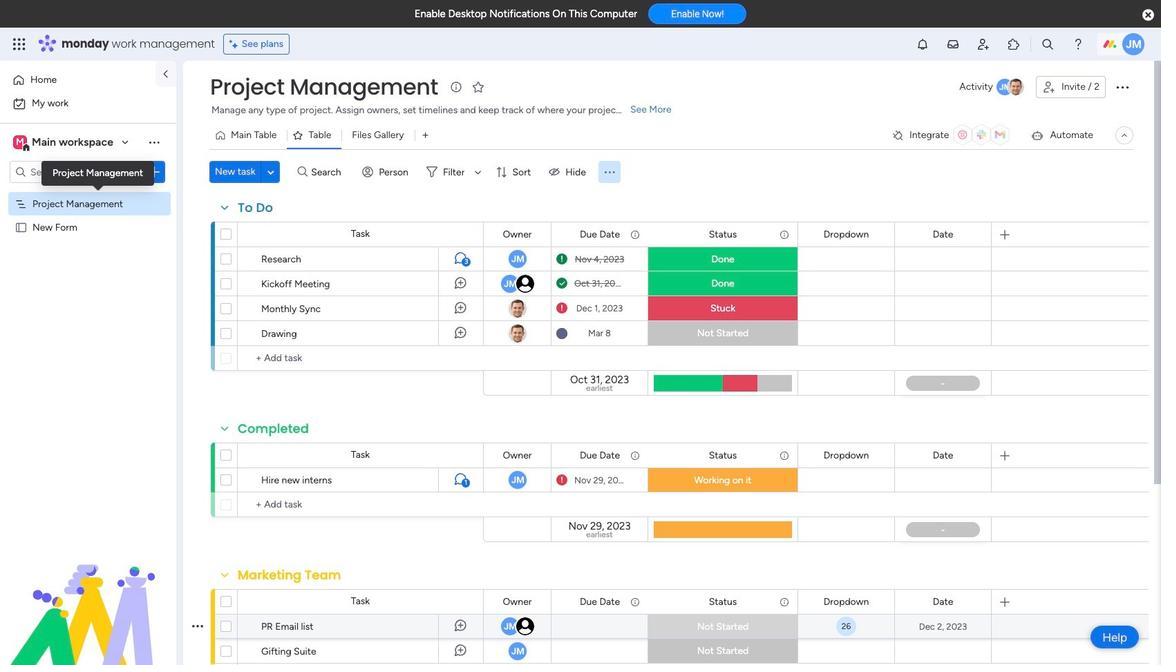 Task type: describe. For each thing, give the bounding box(es) containing it.
workspace options image
[[147, 135, 161, 149]]

angle down image
[[268, 167, 274, 177]]

1 v2 overdue deadline image from the top
[[557, 302, 568, 315]]

workspace image
[[13, 135, 27, 150]]

search everything image
[[1041, 37, 1055, 51]]

invite members image
[[977, 37, 991, 51]]

0 vertical spatial option
[[8, 69, 147, 91]]

see plans image
[[229, 37, 242, 52]]

2 vertical spatial option
[[0, 191, 176, 194]]

1 + add task text field from the top
[[245, 351, 477, 367]]

1 vertical spatial option
[[8, 93, 168, 115]]

show board description image
[[448, 80, 464, 94]]

options image
[[1114, 79, 1131, 95]]

update feed image
[[946, 37, 960, 51]]

lottie animation image
[[0, 526, 176, 666]]



Task type: vqa. For each thing, say whether or not it's contained in the screenshot.
arrow down icon
yes



Task type: locate. For each thing, give the bounding box(es) containing it.
arrow down image
[[470, 164, 486, 180]]

Search in workspace field
[[29, 164, 115, 180]]

v2 done deadline image
[[557, 277, 568, 290]]

workspace selection element
[[13, 134, 115, 152]]

notifications image
[[916, 37, 930, 51]]

1 vertical spatial + add task text field
[[245, 497, 477, 514]]

help image
[[1072, 37, 1085, 51]]

column information image
[[630, 450, 641, 461], [630, 597, 641, 608], [779, 597, 790, 608]]

public board image
[[15, 221, 28, 234]]

column information image
[[630, 229, 641, 240], [779, 229, 790, 240], [779, 450, 790, 461]]

collapse board header image
[[1119, 130, 1130, 141]]

v2 search image
[[298, 164, 308, 180]]

select product image
[[12, 37, 26, 51]]

options image
[[147, 165, 161, 179], [192, 609, 203, 644], [192, 634, 203, 666]]

menu image
[[603, 165, 617, 179]]

0 vertical spatial + add task text field
[[245, 351, 477, 367]]

option
[[8, 69, 147, 91], [8, 93, 168, 115], [0, 191, 176, 194]]

Search field
[[308, 162, 349, 182]]

0 vertical spatial v2 overdue deadline image
[[557, 302, 568, 315]]

monday marketplace image
[[1007, 37, 1021, 51]]

+ Add task text field
[[245, 351, 477, 367], [245, 497, 477, 514]]

None field
[[207, 73, 442, 102], [234, 199, 277, 217], [499, 227, 535, 242], [577, 227, 624, 242], [706, 227, 741, 242], [820, 227, 873, 242], [930, 227, 957, 242], [234, 420, 313, 438], [499, 448, 535, 464], [577, 448, 624, 464], [706, 448, 741, 464], [820, 448, 873, 464], [930, 448, 957, 464], [234, 567, 345, 585], [499, 595, 535, 610], [577, 595, 624, 610], [706, 595, 741, 610], [820, 595, 873, 610], [930, 595, 957, 610], [207, 73, 442, 102], [234, 199, 277, 217], [499, 227, 535, 242], [577, 227, 624, 242], [706, 227, 741, 242], [820, 227, 873, 242], [930, 227, 957, 242], [234, 420, 313, 438], [499, 448, 535, 464], [577, 448, 624, 464], [706, 448, 741, 464], [820, 448, 873, 464], [930, 448, 957, 464], [234, 567, 345, 585], [499, 595, 535, 610], [577, 595, 624, 610], [706, 595, 741, 610], [820, 595, 873, 610], [930, 595, 957, 610]]

add view image
[[423, 130, 428, 141]]

v2 overdue deadline image
[[557, 302, 568, 315], [557, 474, 568, 487]]

list box
[[0, 189, 176, 426]]

dapulse close image
[[1143, 8, 1155, 22]]

lottie animation element
[[0, 526, 176, 666]]

jeremy miller image
[[1123, 33, 1145, 55]]

2 v2 overdue deadline image from the top
[[557, 474, 568, 487]]

2 + add task text field from the top
[[245, 497, 477, 514]]

v2 overdue deadline image
[[557, 253, 568, 266]]

1 vertical spatial v2 overdue deadline image
[[557, 474, 568, 487]]

add to favorites image
[[471, 80, 485, 94]]



